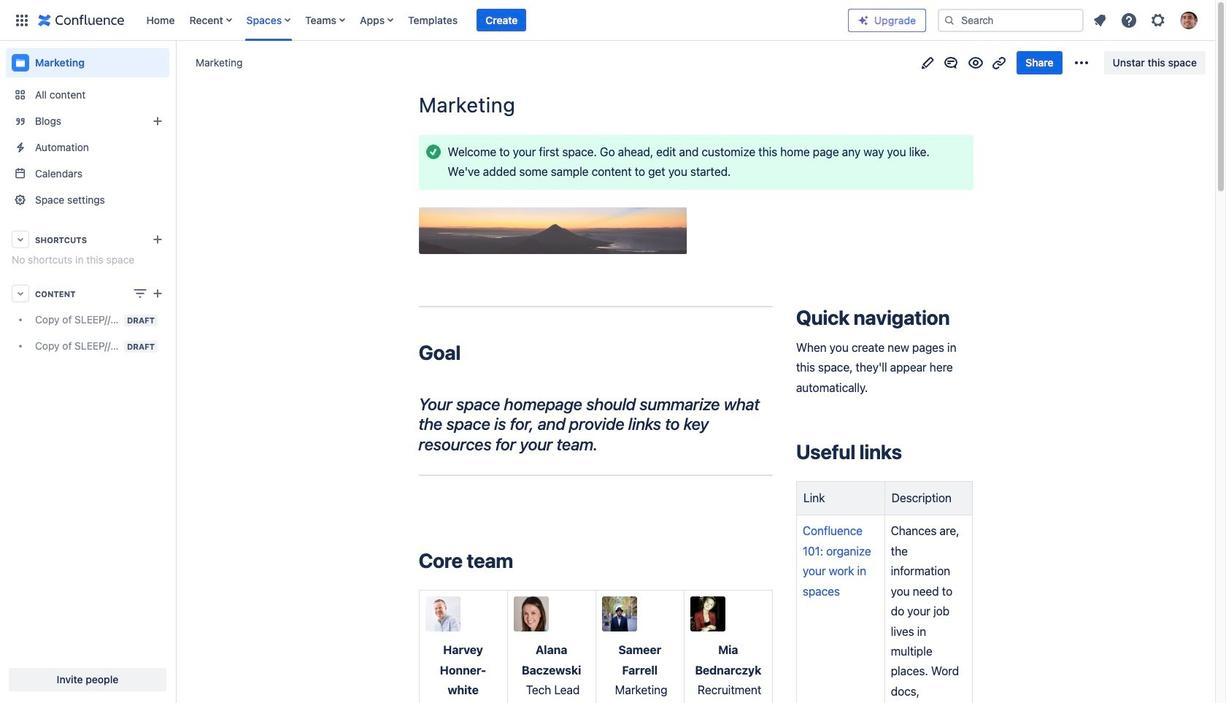 Task type: describe. For each thing, give the bounding box(es) containing it.
list for appswitcher icon
[[139, 0, 849, 41]]

add shortcut image
[[149, 231, 167, 248]]

start watching image
[[968, 54, 986, 71]]

more actions image
[[1073, 54, 1091, 71]]

help icon image
[[1121, 11, 1139, 29]]

space element
[[0, 41, 175, 703]]

0 vertical spatial copy image
[[459, 344, 477, 362]]

premium image
[[858, 14, 870, 26]]

panel success image
[[425, 143, 442, 161]]

list for premium image
[[1087, 7, 1207, 33]]

collapse sidebar image
[[159, 48, 191, 77]]

harvey.jpg image
[[425, 597, 460, 632]]

your profile and preferences image
[[1181, 11, 1198, 29]]

notification icon image
[[1092, 11, 1109, 29]]

change view image
[[131, 285, 149, 302]]

cassie.jpg image
[[691, 597, 726, 632]]



Task type: locate. For each thing, give the bounding box(es) containing it.
0 horizontal spatial list
[[139, 0, 849, 41]]

1 vertical spatial copy image
[[512, 553, 530, 570]]

banner
[[0, 0, 1216, 41]]

1 horizontal spatial copy image
[[512, 553, 530, 570]]

create a blog image
[[149, 112, 167, 130]]

create a page image
[[149, 285, 167, 302]]

tree inside the space element
[[6, 307, 169, 359]]

list item
[[477, 8, 527, 32]]

1 horizontal spatial list
[[1087, 7, 1207, 33]]

search image
[[944, 14, 956, 26]]

0 horizontal spatial copy image
[[459, 344, 477, 362]]

sameer.jpg image
[[602, 597, 637, 632]]

tree
[[6, 307, 169, 359]]

confluence image
[[38, 11, 125, 29], [38, 11, 125, 29]]

copy link image
[[991, 54, 1009, 71]]

list item inside list
[[477, 8, 527, 32]]

appswitcher icon image
[[13, 11, 31, 29]]

peak.jpeg image
[[419, 207, 688, 254]]

global element
[[9, 0, 849, 41]]

settings icon image
[[1150, 11, 1168, 29]]

Search field
[[938, 8, 1085, 32]]

None search field
[[938, 8, 1085, 32]]

alana.jpg image
[[514, 597, 549, 632]]

copy image
[[459, 344, 477, 362], [512, 553, 530, 570]]

edit this page image
[[920, 54, 937, 71]]

list
[[139, 0, 849, 41], [1087, 7, 1207, 33]]



Task type: vqa. For each thing, say whether or not it's contained in the screenshot.
Reporter *
no



